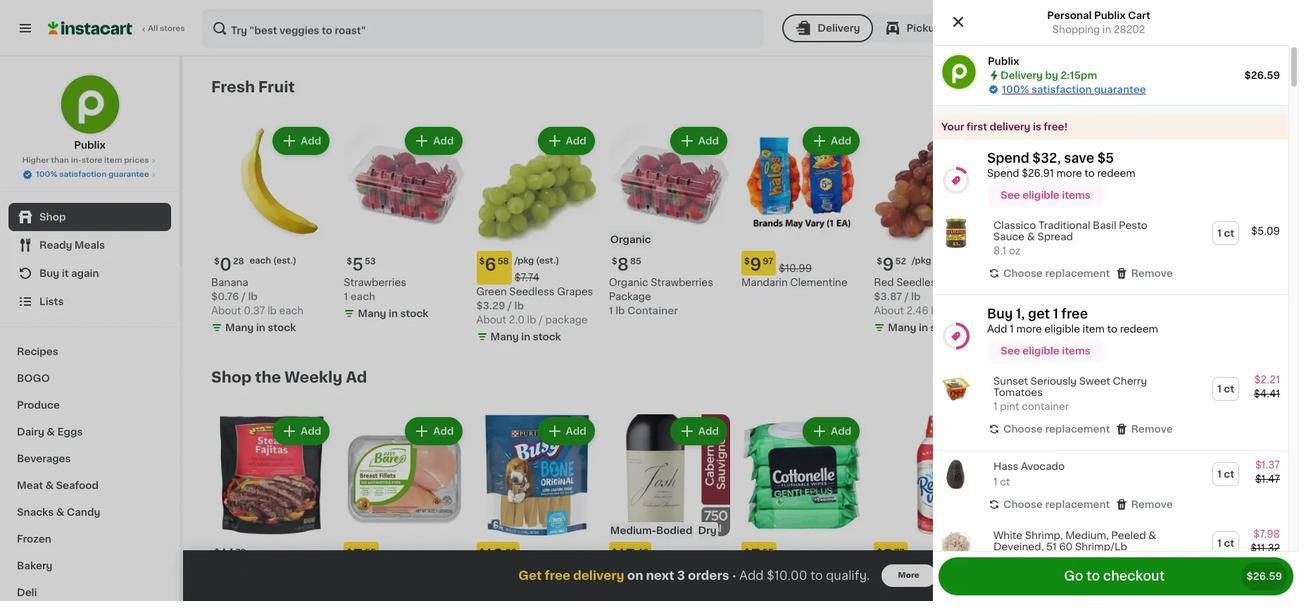 Task type: vqa. For each thing, say whether or not it's contained in the screenshot.
2% inside Dextrose, Sugar, Corn Syrup, Gelatin Modified Corn Starch, Contains 2% Or Less Of Malic Acid, Citric Acid, Sodium Citrate, Apple Juice Concentrate, Acacia (gum Arabic), Natural And Artificial Flavors, Carnauba Wax, Color Added, Red 40, Yellow 5, Red 40 Lake, Yellow 5 Lake, Blue 2 Lake, Yellow 6, Carmine (color), Blue 1, Blue 1 Lake
no



Task type: locate. For each thing, give the bounding box(es) containing it.
2 horizontal spatial publix
[[1095, 11, 1126, 20]]

many down $0.98 on the right
[[1154, 323, 1182, 333]]

seedless down $9.52 per package (estimated) element
[[897, 278, 942, 288]]

/ right $0.98 on the right
[[1172, 292, 1176, 302]]

belgian
[[1007, 568, 1044, 578]]

1 vertical spatial choose replacement
[[1004, 424, 1111, 434]]

1 spend from the top
[[988, 152, 1030, 165]]

1 1 ct from the top
[[1218, 228, 1235, 238]]

strawberries 1 each
[[344, 278, 407, 302]]

all left "(40+)"
[[1125, 82, 1137, 92]]

2 remove button from the top
[[1116, 422, 1174, 436]]

recipes
[[17, 347, 58, 357]]

pizza down the crispy
[[1229, 596, 1254, 601]]

$3.29
[[477, 301, 506, 311]]

treatment tracker modal dialog
[[183, 550, 1289, 601]]

1 strawberries from the left
[[344, 278, 407, 288]]

about down $3.87 at the right
[[875, 306, 905, 316]]

/ inside 0 organic bananas $0.98 / lb
[[1172, 292, 1176, 302]]

choose replacement button down container
[[989, 422, 1111, 436]]

& inside dairy & eggs "link"
[[47, 427, 55, 437]]

choose replacement inside "coupon-wrapper" element
[[1004, 424, 1111, 434]]

replacement for $5
[[1046, 269, 1111, 278]]

2 /pkg from the left
[[913, 257, 932, 265]]

2 vertical spatial replacement
[[1046, 500, 1111, 510]]

$ 5 55 for cottonelle
[[745, 547, 774, 563]]

0 vertical spatial pizza
[[1190, 568, 1215, 578]]

$ up john
[[214, 548, 220, 556]]

ct left $5.09
[[1225, 228, 1235, 238]]

organic inside organic strawberries package 1 lb container
[[609, 278, 649, 288]]

publix logo image
[[59, 73, 121, 135]]

& left candy
[[56, 507, 64, 517]]

$ left "65" at the right of the page
[[1143, 548, 1148, 556]]

$ left 52 in the top right of the page
[[877, 257, 883, 266]]

$5.55 original price: $9.39 element
[[344, 541, 465, 566]]

$10.99 original price: $13.29 element
[[477, 541, 598, 566]]

lb right 2.46
[[932, 306, 941, 316]]

1 vertical spatial 6
[[1148, 547, 1160, 563]]

1 vertical spatial buy
[[988, 308, 1014, 321]]

$ inside $ 6 58
[[479, 257, 485, 266]]

ct inside the promotion-wrapper element
[[1225, 228, 1235, 238]]

1 vertical spatial see eligible items
[[1001, 346, 1091, 356]]

$ inside $ 6 65
[[1143, 548, 1148, 556]]

item up sweet
[[1083, 324, 1105, 334]]

ct for fourth 1 ct button from the bottom of the page
[[1225, 228, 1235, 238]]

package inside red seedless grapes $3.87 / lb about 2.46 lb / package
[[950, 306, 992, 316]]

1 product group from the top
[[934, 210, 1289, 289]]

$10.00
[[767, 570, 808, 581]]

$ 5 53 up strawberries 1 each in the left of the page
[[347, 257, 376, 273]]

ct up 1,
[[1014, 292, 1024, 302]]

lb inside 0 organic bananas $0.98 / lb
[[1179, 292, 1188, 302]]

frozen down the crispy
[[1193, 596, 1227, 601]]

0 vertical spatial buy
[[39, 268, 59, 278]]

2 see eligible items from the top
[[1001, 346, 1091, 356]]

ct left $1.37 $1.47
[[1225, 470, 1235, 479]]

1 horizontal spatial each
[[279, 306, 304, 316]]

1 see eligible items from the top
[[1001, 190, 1091, 200]]

$15.49 original price: $15.59 element
[[609, 541, 731, 566]]

2 mandarin from the left
[[1007, 278, 1054, 288]]

all
[[148, 25, 158, 32]]

buy for 1,
[[988, 308, 1014, 321]]

all stores
[[148, 25, 185, 32]]

$ 5 55 up just
[[347, 547, 376, 563]]

0 horizontal spatial pizza
[[1190, 568, 1215, 578]]

2 replacement from the top
[[1046, 424, 1111, 434]]

0 horizontal spatial delivery
[[574, 570, 625, 581]]

white shrimp, medium, peeled & deveined, 51 60 shrimp/lb previously frozen, farmed
[[994, 531, 1157, 563]]

add for mandarin clementine
[[831, 136, 852, 146]]

organic inside 0 organic bananas $0.98 / lb
[[1140, 278, 1179, 288]]

foods down john
[[211, 582, 242, 592]]

organic up package
[[609, 278, 649, 288]]

add button for mandarin clementine
[[805, 128, 859, 154]]

1 vertical spatial redeem
[[1121, 324, 1159, 334]]

/ right 2.0
[[539, 315, 543, 325]]

1 horizontal spatial frozen
[[1193, 596, 1227, 601]]

grapes inside green seedless grapes $3.29 / lb about 2.0 lb / package
[[558, 287, 594, 297]]

red
[[875, 278, 895, 288]]

item right store
[[104, 156, 122, 164]]

basil
[[1094, 221, 1117, 230]]

shop down than
[[39, 212, 66, 222]]

cherry
[[1114, 376, 1148, 386]]

2 remove from the top
[[1132, 424, 1174, 434]]

1 vertical spatial each
[[351, 292, 376, 302]]

eligible inside buy 1, get 1 free add 1 more eligible item to redeem
[[1045, 324, 1081, 334]]

see eligible items for free
[[1001, 346, 1091, 356]]

shopping
[[1053, 25, 1101, 35]]

1 vertical spatial remove button
[[1116, 422, 1174, 436]]

remove
[[1132, 269, 1174, 278], [1132, 424, 1174, 434], [1132, 500, 1174, 510]]

delivery by 2:15pm
[[1094, 23, 1198, 33], [1001, 70, 1098, 80]]

about inside "banana $0.76 / lb about 0.37 lb each"
[[211, 306, 241, 316]]

about for 6
[[477, 315, 507, 325]]

clementine
[[791, 278, 848, 288]]

wip
[[959, 568, 979, 578]]

0 horizontal spatial guarantee
[[108, 171, 149, 178]]

add button for cottonelle gentleplus flushable wet wipes with aloe & vitamin 
[[805, 419, 859, 444]]

add inside buy 1, get 1 free add 1 more eligible item to redeem
[[988, 324, 1008, 334]]

white shrimp, medium, peeled & deveined, 51 60 shrimp/lb previously frozen, farmed image
[[942, 529, 972, 558]]

buy inside buy it again link
[[39, 268, 59, 278]]

grapes
[[945, 278, 981, 288], [558, 287, 594, 297]]

lb down bananas
[[1179, 292, 1188, 302]]

$ inside $5.55 original price: $9.63 element
[[745, 548, 750, 556]]

4 1 ct from the top
[[1218, 539, 1235, 548]]

1 ct button for $1.37 $1.47
[[1214, 463, 1239, 486]]

add button for green seedless grapes
[[539, 128, 594, 154]]

about down $0.76
[[211, 306, 241, 316]]

79
[[236, 548, 246, 556]]

3 1 ct from the top
[[1218, 470, 1235, 479]]

1 vertical spatial more
[[1017, 324, 1043, 334]]

add button for organic bananas
[[1203, 128, 1257, 154]]

1 vertical spatial guarantee
[[108, 171, 149, 178]]

$ left 77
[[877, 548, 883, 556]]

choose replacement inside the promotion-wrapper element
[[1004, 269, 1111, 278]]

& down classico
[[1028, 232, 1036, 242]]

publix up store
[[74, 140, 106, 150]]

2:15pm
[[1159, 23, 1198, 33], [1061, 70, 1098, 80]]

0 vertical spatial frozen
[[17, 534, 51, 544]]

1 see eligible items button from the top
[[988, 183, 1105, 207]]

2:15pm right 28202
[[1159, 23, 1198, 33]]

$ up strawberries 1 each in the left of the page
[[347, 257, 352, 266]]

& inside meat & seafood link
[[45, 481, 54, 490]]

0 horizontal spatial grapes
[[558, 287, 594, 297]]

see inside "coupon-wrapper" element
[[1001, 346, 1021, 356]]

$0.98
[[1140, 292, 1170, 302]]

delivery left is
[[990, 122, 1031, 132]]

0 horizontal spatial 9
[[750, 257, 762, 273]]

delivery for first
[[990, 122, 1031, 132]]

1 inside "hass avocado 1 ct"
[[994, 477, 998, 487]]

eligible down 'get'
[[1045, 324, 1081, 334]]

1 items from the top
[[1063, 190, 1091, 200]]

$11.32
[[1251, 544, 1281, 553]]

2 see from the top
[[1001, 346, 1021, 356]]

dairy down wip
[[915, 582, 942, 592]]

1 horizontal spatial shop
[[211, 370, 252, 385]]

(est.)
[[273, 257, 297, 265], [536, 257, 560, 265], [934, 257, 957, 265]]

1 horizontal spatial 53
[[1028, 548, 1039, 556]]

5 up just
[[352, 547, 364, 563]]

/pkg (est.) inside $6.58 per package (estimated) original price: $7.74 element
[[515, 257, 560, 265]]

$
[[214, 257, 220, 266], [347, 257, 352, 266], [479, 257, 485, 266], [612, 257, 618, 266], [745, 257, 750, 266], [877, 257, 883, 266], [1010, 257, 1016, 266], [214, 548, 220, 556], [347, 548, 352, 556], [479, 548, 485, 556], [612, 548, 618, 556], [745, 548, 750, 556], [877, 548, 883, 556], [1010, 548, 1016, 556], [1143, 548, 1148, 556]]

grapes inside red seedless grapes $3.87 / lb about 2.46 lb / package
[[945, 278, 981, 288]]

banana
[[211, 278, 248, 288]]

1 mandarin from the left
[[742, 278, 788, 288]]

1 vertical spatial foods
[[211, 582, 242, 592]]

service type group
[[783, 14, 953, 42]]

0 vertical spatial see
[[1001, 190, 1021, 200]]

1 horizontal spatial 100%
[[1003, 85, 1030, 94]]

0 vertical spatial choose replacement
[[1004, 269, 1111, 278]]

1 ct left $2.21 $4.41 on the bottom right
[[1218, 384, 1235, 394]]

satisfaction up 'free!'
[[1032, 85, 1092, 94]]

3 remove from the top
[[1132, 500, 1174, 510]]

choose replacement for free
[[1004, 424, 1111, 434]]

2 0 from the left
[[1148, 257, 1160, 273]]

see inside the promotion-wrapper element
[[1001, 190, 1021, 200]]

0 horizontal spatial shop
[[39, 212, 66, 222]]

1 horizontal spatial 9
[[883, 257, 895, 273]]

1 0 from the left
[[220, 257, 232, 273]]

add for organic bananas
[[1229, 136, 1250, 146]]

1 vertical spatial dairy
[[915, 582, 942, 592]]

3 1 ct button from the top
[[1214, 463, 1239, 486]]

items inside the promotion-wrapper element
[[1063, 190, 1091, 200]]

see
[[1001, 190, 1021, 200], [1001, 346, 1021, 356]]

0 vertical spatial satisfaction
[[1032, 85, 1092, 94]]

1 $ 5 55 from the left
[[347, 547, 376, 563]]

(est.) inside $6.58 per package (estimated) original price: $7.74 element
[[536, 257, 560, 265]]

item carousel region
[[211, 73, 1261, 352], [211, 364, 1261, 601]]

organic up $0.98 on the right
[[1140, 278, 1179, 288]]

items inside "coupon-wrapper" element
[[1063, 346, 1091, 356]]

foods
[[275, 568, 306, 578], [211, 582, 242, 592]]

0 vertical spatial item carousel region
[[211, 73, 1261, 352]]

2 1 ct button from the top
[[1214, 378, 1239, 400]]

package inside green seedless grapes $3.29 / lb about 2.0 lb / package
[[546, 315, 588, 325]]

shop inside shop link
[[39, 212, 66, 222]]

& inside cottonelle gentleplus flushable wet wipes with aloe & vitamin
[[790, 596, 798, 601]]

0 horizontal spatial about
[[211, 306, 241, 316]]

1 ct button for $7.98 $11.32
[[1214, 532, 1239, 555]]

1 vertical spatial by
[[1046, 70, 1059, 80]]

all inside view all (40+) popup button
[[1125, 82, 1137, 92]]

buy for it
[[39, 268, 59, 278]]

see up sunset on the right of page
[[1001, 346, 1021, 356]]

55 for $9.39
[[365, 548, 376, 556]]

mandarin down $ 7 75
[[1007, 278, 1054, 288]]

white shrimp, medium, peeled & deveined, 51 60 shrimp/lb previously frozen, farmed button
[[994, 530, 1181, 564]]

0 horizontal spatial 100%
[[36, 171, 57, 178]]

1 vertical spatial item carousel region
[[211, 364, 1261, 601]]

remove inside "coupon-wrapper" element
[[1132, 424, 1174, 434]]

1 vertical spatial view
[[1097, 373, 1121, 383]]

2 spend from the top
[[988, 168, 1020, 178]]

0 horizontal spatial $ 5 53
[[347, 257, 376, 273]]

1 ct button for $2.21 $4.41
[[1214, 378, 1239, 400]]

$ inside $ 8 85
[[612, 257, 618, 266]]

add for josh cellars cabernet sauvignon
[[699, 426, 719, 436]]

1 horizontal spatial mandarin
[[1007, 278, 1054, 288]]

cottonelle gentleplus flushable wet wipes with aloe & vitamin 
[[742, 568, 851, 601]]

3 product group from the top
[[934, 451, 1289, 520]]

1 /pkg from the left
[[515, 257, 534, 265]]

2 1 ct from the top
[[1218, 384, 1235, 394]]

1 vertical spatial 100%
[[36, 171, 57, 178]]

2 55 from the left
[[763, 548, 774, 556]]

redeem inside buy 1, get 1 free add 1 more eligible item to redeem
[[1121, 324, 1159, 334]]

bananas
[[1182, 278, 1224, 288]]

1 remove button from the top
[[1116, 266, 1174, 281]]

shop left the
[[211, 370, 252, 385]]

more inside spend $32, save $5 spend $26.91 more to redeem
[[1057, 168, 1083, 178]]

1 horizontal spatial foods
[[275, 568, 306, 578]]

add for strawberries
[[434, 136, 454, 146]]

1 vertical spatial $26.59
[[1248, 571, 1283, 581]]

choose down 75
[[1004, 269, 1044, 278]]

/ right 2.46
[[943, 306, 947, 316]]

(est.) for 9
[[934, 257, 957, 265]]

0 horizontal spatial $ 5 55
[[347, 547, 376, 563]]

1 ct button left $2.21 $4.41 on the bottom right
[[1214, 378, 1239, 400]]

/pkg inside $9.52 per package (estimated) element
[[913, 257, 932, 265]]

more down save
[[1057, 168, 1083, 178]]

more down 1,
[[1017, 324, 1043, 334]]

$ 8 85
[[612, 257, 642, 273]]

add for green seedless grapes
[[566, 136, 587, 146]]

classico
[[994, 221, 1037, 230]]

add inside get free delivery on next 3 orders • add $10.00 to qualify.
[[740, 570, 764, 581]]

1 vertical spatial product group
[[934, 366, 1289, 445]]

0 horizontal spatial /pkg (est.)
[[515, 257, 560, 265]]

see eligible items for spend
[[1001, 190, 1091, 200]]

add button for red seedless grapes
[[937, 128, 992, 154]]

product group
[[934, 210, 1289, 289], [934, 366, 1289, 445], [934, 451, 1289, 520]]

9
[[750, 257, 762, 273], [883, 257, 895, 273]]

deveined,
[[994, 542, 1044, 552]]

(est.) inside $9.52 per package (estimated) element
[[934, 257, 957, 265]]

belgian boys bite-sized pancakes
[[1007, 568, 1126, 592]]

1 horizontal spatial 55
[[763, 548, 774, 556]]

0 vertical spatial dairy
[[17, 427, 44, 437]]

organic for organic strawberries package 1 lb container
[[609, 278, 649, 288]]

than
[[51, 156, 69, 164]]

1 vertical spatial choose replacement button
[[989, 422, 1111, 436]]

$0.28 each (estimated) element
[[211, 251, 333, 276]]

/pkg for 9
[[913, 257, 932, 265]]

crispy
[[1205, 582, 1238, 592]]

shop for shop the weekly ad
[[211, 370, 252, 385]]

5 up belgian
[[1016, 547, 1027, 563]]

1 horizontal spatial package
[[950, 306, 992, 316]]

beverages
[[17, 454, 71, 464]]

0 horizontal spatial frozen
[[17, 534, 51, 544]]

/pkg (est.) right 52 in the top right of the page
[[913, 257, 957, 265]]

product group containing 2
[[875, 414, 996, 601]]

see eligible items inside the promotion-wrapper element
[[1001, 190, 1091, 200]]

$ 5 55 inside $5.55 original price: $9.39 element
[[347, 547, 376, 563]]

2 choose from the top
[[1004, 424, 1044, 434]]

eligible
[[1023, 190, 1060, 200], [1045, 324, 1081, 334], [1023, 346, 1060, 356]]

1 remove from the top
[[1132, 269, 1174, 278]]

free inside get free delivery on next 3 orders • add $10.00 to qualify.
[[545, 570, 571, 581]]

$0.76
[[211, 292, 239, 302]]

product group containing $2.21 $4.41
[[934, 366, 1289, 445]]

2 vertical spatial remove button
[[1116, 498, 1174, 512]]

ct left $2.21 $4.41 on the bottom right
[[1225, 384, 1235, 394]]

in
[[1103, 25, 1112, 35], [389, 309, 398, 319], [1052, 309, 1061, 319], [256, 323, 265, 333], [919, 323, 929, 333], [1185, 323, 1194, 333], [522, 332, 531, 342], [568, 568, 577, 578]]

add button for belgian boys bite-sized pancakes
[[1070, 419, 1124, 444]]

53 up strawberries 1 each in the left of the page
[[365, 257, 376, 266]]

ct inside "coupon-wrapper" element
[[1225, 384, 1235, 394]]

/pkg up $7.74
[[515, 257, 534, 265]]

2 choose replacement from the top
[[1004, 424, 1111, 434]]

1 horizontal spatial guarantee
[[1095, 85, 1147, 94]]

9 left the 97
[[750, 257, 762, 273]]

publix image
[[942, 54, 977, 89]]

remove button up $0.98 on the right
[[1116, 266, 1174, 281]]

1 inside organic strawberries package 1 lb container
[[609, 306, 614, 316]]

see eligible items inside "coupon-wrapper" element
[[1001, 346, 1091, 356]]

1 vertical spatial delivery
[[574, 570, 625, 581]]

/pkg inside $6.58 per package (estimated) original price: $7.74 element
[[515, 257, 534, 265]]

add for banana
[[301, 136, 321, 146]]

ct inside "hass avocado 1 ct"
[[1001, 477, 1011, 487]]

1 ct button left $1.37 $1.47
[[1214, 463, 1239, 486]]

item carousel region containing 11
[[211, 364, 1261, 601]]

product group containing 8
[[609, 124, 731, 318]]

1 55 from the left
[[365, 548, 376, 556]]

1 vertical spatial spend
[[988, 168, 1020, 178]]

1 choose replacement button from the top
[[989, 266, 1111, 281]]

shop inside shop the weekly ad link
[[211, 370, 252, 385]]

remove button down the cherry
[[1116, 422, 1174, 436]]

$9.63
[[780, 554, 808, 564]]

redeem down $5
[[1098, 168, 1136, 178]]

grapes down $9.52 per package (estimated) element
[[945, 278, 981, 288]]

lb down package
[[616, 306, 625, 316]]

skinless
[[344, 582, 385, 592]]

$ inside $ 15 49
[[612, 548, 618, 556]]

choose down pint
[[1004, 424, 1044, 434]]

2 strawberries from the left
[[651, 278, 714, 288]]

items for $5
[[1063, 190, 1091, 200]]

1 ct button up kitchen
[[1214, 532, 1239, 555]]

3 replacement from the top
[[1046, 500, 1111, 510]]

eggs
[[57, 427, 83, 437]]

dairy & eggs link
[[8, 419, 171, 445]]

many down 2.46
[[889, 323, 917, 333]]

1 vertical spatial free
[[545, 570, 571, 581]]

all inside view all (900+) link
[[1124, 373, 1135, 383]]

choose inside "coupon-wrapper" element
[[1004, 424, 1044, 434]]

$ 5 55 inside $5.55 original price: $9.63 element
[[745, 547, 774, 563]]

$ 10 99
[[479, 547, 517, 563]]

1 vertical spatial items
[[1063, 346, 1091, 356]]

delivery by 2:15pm link
[[1072, 20, 1198, 37]]

delivery
[[990, 122, 1031, 132], [574, 570, 625, 581]]

sunset
[[994, 376, 1029, 386]]

see up classico
[[1001, 190, 1021, 200]]

2 $ 5 55 from the left
[[745, 547, 774, 563]]

75
[[1027, 257, 1037, 266]]

0 vertical spatial remove button
[[1116, 266, 1174, 281]]

1 vertical spatial shop
[[211, 370, 252, 385]]

0 horizontal spatial by
[[1046, 70, 1059, 80]]

choose replacement down 75
[[1004, 269, 1111, 278]]

1 (est.) from the left
[[273, 257, 297, 265]]

(40+)
[[1139, 82, 1167, 92]]

1 item carousel region from the top
[[211, 73, 1261, 352]]

& down wet
[[790, 596, 798, 601]]

lb up 2.46
[[912, 292, 921, 302]]

product group containing 11
[[211, 414, 333, 601]]

$6.58 per package (estimated) original price: $7.74 element
[[477, 251, 598, 285]]

0 horizontal spatial 100% satisfaction guarantee
[[36, 171, 149, 178]]

$4.41
[[1255, 389, 1281, 399]]

100% satisfaction guarantee up 'free!'
[[1003, 85, 1147, 94]]

eligible for spend
[[1023, 190, 1060, 200]]

1 vertical spatial replacement
[[1046, 424, 1111, 434]]

2 9 from the left
[[883, 257, 895, 273]]

/ up 0.37
[[242, 292, 246, 302]]

checkout
[[1104, 570, 1166, 583]]

2 (est.) from the left
[[536, 257, 560, 265]]

2 choose replacement button from the top
[[989, 422, 1111, 436]]

1 vertical spatial satisfaction
[[59, 171, 107, 178]]

0 horizontal spatial item
[[104, 156, 122, 164]]

lb up 2.0
[[515, 301, 524, 311]]

shop
[[39, 212, 66, 222], [211, 370, 252, 385]]

replacement down the sunset seriously sweet cherry tomatoes 1 pint container
[[1046, 424, 1111, 434]]

1 ct left $5.09
[[1218, 228, 1235, 238]]

1 ct for $2.21 $4.41
[[1218, 384, 1235, 394]]

choose replacement button for free
[[989, 422, 1111, 436]]

4 1 ct button from the top
[[1214, 532, 1239, 555]]

0 vertical spatial free
[[1062, 308, 1089, 321]]

3 choose from the top
[[1004, 500, 1044, 510]]

stock down strawberries 1 each in the left of the page
[[400, 309, 429, 319]]

about inside red seedless grapes $3.87 / lb about 2.46 lb / package
[[875, 306, 905, 316]]

5 up strawberries 1 each in the left of the page
[[352, 257, 364, 273]]

all stores link
[[48, 8, 186, 48]]

2:15pm up '100% satisfaction guarantee' link
[[1061, 70, 1098, 80]]

0 vertical spatial 100% satisfaction guarantee
[[1003, 85, 1147, 94]]

see eligible items up seriously
[[1001, 346, 1091, 356]]

2
[[883, 547, 894, 563]]

1 horizontal spatial seedless
[[897, 278, 942, 288]]

0 horizontal spatial delivery
[[818, 23, 861, 33]]

2 item carousel region from the top
[[211, 364, 1261, 601]]

eligible down $26.91
[[1023, 190, 1060, 200]]

1 choose from the top
[[1004, 269, 1044, 278]]

foods up the fajitas
[[275, 568, 306, 578]]

1 inside strawberries 1 each
[[344, 292, 348, 302]]

0
[[220, 257, 232, 273], [1148, 257, 1160, 273]]

product group containing 6
[[477, 124, 598, 347]]

$2.21 $4.41
[[1255, 375, 1281, 399]]

100%
[[1003, 85, 1030, 94], [36, 171, 57, 178]]

weekly
[[285, 370, 343, 385]]

add for mandarin bag
[[1097, 136, 1117, 146]]

hass avocado image
[[942, 460, 972, 489]]

guarantee inside button
[[108, 171, 149, 178]]

0 horizontal spatial 55
[[365, 548, 376, 556]]

0 vertical spatial 6
[[485, 257, 497, 273]]

1 vertical spatial 53
[[1028, 548, 1039, 556]]

your first delivery is free!
[[942, 122, 1069, 132]]

2 horizontal spatial about
[[875, 306, 905, 316]]

spend down your first delivery is free!
[[988, 152, 1030, 165]]

produce
[[17, 400, 60, 410]]

to up wipes
[[811, 570, 823, 581]]

seedless for 9
[[897, 278, 942, 288]]

$ inside $ 9 52
[[877, 257, 883, 266]]

wet
[[792, 582, 812, 592]]

3 choose replacement button from the top
[[989, 498, 1111, 512]]

1 vertical spatial eligible
[[1045, 324, 1081, 334]]

1 horizontal spatial satisfaction
[[1032, 85, 1092, 94]]

cart
[[1129, 11, 1151, 20]]

0 horizontal spatial strawberries
[[344, 278, 407, 288]]

$10.99
[[779, 264, 813, 274]]

deli
[[17, 588, 37, 598]]

1 horizontal spatial pizza
[[1229, 596, 1254, 601]]

100% satisfaction guarantee button
[[22, 166, 158, 180]]

0 horizontal spatial free
[[545, 570, 571, 581]]

lists
[[39, 297, 64, 307]]

product group containing classico traditional basil pesto sauce & spread
[[934, 210, 1289, 289]]

6 inside "element"
[[1148, 547, 1160, 563]]

choose for spend
[[1004, 269, 1044, 278]]

1 horizontal spatial about
[[477, 315, 507, 325]]

seedless inside green seedless grapes $3.29 / lb about 2.0 lb / package
[[510, 287, 555, 297]]

many in stock down 2.0
[[491, 332, 561, 342]]

add button for banana
[[274, 128, 329, 154]]

2 vertical spatial each
[[279, 306, 304, 316]]

1 see from the top
[[1001, 190, 1021, 200]]

1 choose replacement from the top
[[1004, 269, 1111, 278]]

delivery inside get free delivery on next 3 orders • add $10.00 to qualify.
[[574, 570, 625, 581]]

remove down (900+)
[[1132, 424, 1174, 434]]

0 vertical spatial see eligible items button
[[988, 183, 1105, 207]]

product group
[[211, 124, 333, 338], [344, 124, 465, 324], [477, 124, 598, 347], [609, 124, 731, 318], [742, 124, 863, 290], [875, 124, 996, 338], [1007, 124, 1129, 324], [1140, 124, 1261, 338], [211, 414, 333, 601], [344, 414, 465, 601], [477, 414, 598, 601], [609, 414, 731, 601], [742, 414, 863, 601], [875, 414, 996, 601], [1007, 414, 1129, 601]]

ct for 1 ct button associated with $2.21 $4.41
[[1225, 384, 1235, 394]]

9 for $ 9 97
[[750, 257, 762, 273]]

buy left 1,
[[988, 308, 1014, 321]]

0 horizontal spatial each
[[250, 257, 271, 265]]

0 horizontal spatial 6
[[485, 257, 497, 273]]

package right 2.0
[[546, 315, 588, 325]]

boys
[[1047, 568, 1072, 578]]

deli link
[[8, 579, 171, 601]]

is
[[1034, 122, 1042, 132]]

0 vertical spatial redeem
[[1098, 168, 1136, 178]]

1 horizontal spatial delivery
[[990, 122, 1031, 132]]

to inside spend $32, save $5 spend $26.91 more to redeem
[[1085, 168, 1096, 178]]

3 (est.) from the left
[[934, 257, 957, 265]]

1 vertical spatial remove
[[1132, 424, 1174, 434]]

mandarin inside mandarin bag 1 ct
[[1007, 278, 1054, 288]]

each inside strawberries 1 each
[[351, 292, 376, 302]]

$1.37
[[1256, 460, 1281, 470]]

$ left the 58
[[479, 257, 485, 266]]

1 9 from the left
[[750, 257, 762, 273]]

0 vertical spatial guarantee
[[1095, 85, 1147, 94]]

1 replacement from the top
[[1046, 269, 1111, 278]]

$ up josh
[[612, 548, 618, 556]]

pesto
[[1120, 221, 1148, 230]]

eligible inside the promotion-wrapper element
[[1023, 190, 1060, 200]]

main content
[[183, 56, 1289, 601]]

replacement inside "coupon-wrapper" element
[[1046, 424, 1111, 434]]

100% inside button
[[36, 171, 57, 178]]

2 see eligible items button from the top
[[988, 339, 1105, 363]]

$ up purina
[[479, 548, 485, 556]]

redeem inside spend $32, save $5 spend $26.91 more to redeem
[[1098, 168, 1136, 178]]

cabernet
[[673, 568, 720, 578]]

1 ct button left $5.09
[[1214, 222, 1239, 244]]

mandarin
[[742, 278, 788, 288], [1007, 278, 1054, 288]]

view for view all (40+)
[[1099, 82, 1123, 92]]

$ inside $ 11 79
[[214, 548, 220, 556]]

1 /pkg (est.) from the left
[[515, 257, 560, 265]]

redeem
[[1098, 168, 1136, 178], [1121, 324, 1159, 334]]

1 vertical spatial choose
[[1004, 424, 1044, 434]]

53 left 51 on the bottom
[[1028, 548, 1039, 556]]

/ inside "banana $0.76 / lb about 0.37 lb each"
[[242, 292, 246, 302]]

6 inside product group
[[485, 257, 497, 273]]

0 vertical spatial eligible
[[1023, 190, 1060, 200]]

buy it again link
[[8, 259, 171, 287]]

None search field
[[202, 8, 765, 48]]

replacement inside the promotion-wrapper element
[[1046, 269, 1111, 278]]

51
[[1047, 542, 1057, 552]]

replacement
[[1046, 269, 1111, 278], [1046, 424, 1111, 434], [1046, 500, 1111, 510]]

1 vertical spatial item
[[1083, 324, 1105, 334]]

sized
[[1099, 568, 1126, 578]]

$7.74
[[515, 273, 540, 283]]

60
[[1060, 542, 1073, 552]]

0 vertical spatial view
[[1099, 82, 1123, 92]]

items up traditional
[[1063, 190, 1091, 200]]

0 horizontal spatial 2:15pm
[[1061, 70, 1098, 80]]

$4.67
[[911, 554, 938, 564]]

2 /pkg (est.) from the left
[[913, 257, 957, 265]]

2 items from the top
[[1063, 346, 1091, 356]]

1 vertical spatial all
[[1124, 373, 1135, 383]]

1 ct left $1.37 $1.47
[[1218, 470, 1235, 479]]

2 product group from the top
[[934, 366, 1289, 445]]

remove inside the promotion-wrapper element
[[1132, 269, 1174, 278]]

hass avocado 1 ct
[[994, 462, 1065, 487]]

view inside popup button
[[1099, 82, 1123, 92]]

1 horizontal spatial free
[[1062, 308, 1089, 321]]

1 ct for $7.98 $11.32
[[1218, 539, 1235, 548]]

& left eggs
[[47, 427, 55, 437]]

choose replacement button up the shrimp,
[[989, 498, 1111, 512]]



Task type: describe. For each thing, give the bounding box(es) containing it.
many in stock down strawberries 1 each in the left of the page
[[358, 309, 429, 319]]

1 vertical spatial delivery by 2:15pm
[[1001, 70, 1098, 80]]

0.37
[[244, 306, 265, 316]]

$ inside $ 0 28 each (est.)
[[214, 257, 220, 266]]

0 vertical spatial $ 5 53
[[347, 257, 376, 273]]

many down strawberries 1 each in the left of the page
[[358, 309, 387, 319]]

7
[[1016, 257, 1026, 273]]

product group containing 10
[[477, 414, 598, 601]]

view all (900+)
[[1097, 373, 1172, 383]]

view all (900+) link
[[1097, 371, 1182, 385]]

topping
[[875, 596, 915, 601]]

delivery for free
[[574, 570, 625, 581]]

vitamin
[[800, 596, 838, 601]]

peeled
[[1112, 531, 1147, 541]]

many in stock down 2.46
[[889, 323, 959, 333]]

in right 'get'
[[1052, 309, 1061, 319]]

about for 9
[[875, 306, 905, 316]]

6 for $ 6 58
[[485, 257, 497, 273]]

9 for $ 9 52
[[883, 257, 895, 273]]

to right go
[[1087, 570, 1101, 583]]

add button for purina busy made in usa facilities small/medium d
[[539, 419, 594, 444]]

3 choose replacement from the top
[[1004, 500, 1111, 510]]

choose for free
[[1004, 424, 1044, 434]]

grapes for 6
[[558, 287, 594, 297]]

higher
[[22, 156, 49, 164]]

bodied
[[657, 525, 693, 535]]

sunset seriously sweet cherry tomatoes button
[[994, 376, 1181, 398]]

0 vertical spatial 53
[[365, 257, 376, 266]]

item inside buy 1, get 1 free add 1 more eligible item to redeem
[[1083, 324, 1105, 334]]

remove for buy 1, get 1 free
[[1132, 424, 1174, 434]]

mandarin for mandarin clementine
[[742, 278, 788, 288]]

0 vertical spatial 100%
[[1003, 85, 1030, 94]]

add button for strawberries
[[407, 128, 461, 154]]

0 vertical spatial $26.59
[[1245, 70, 1281, 80]]

cottonelle
[[742, 568, 794, 578]]

kitchen
[[1218, 568, 1256, 578]]

1 ct inside the promotion-wrapper element
[[1218, 228, 1235, 238]]

mandarin bag 1 ct
[[1007, 278, 1075, 302]]

dairy inside reddi-wip reddi wip original dairy whipped topping
[[915, 582, 942, 592]]

65
[[1161, 548, 1172, 556]]

& inside snacks & candy link
[[56, 507, 64, 517]]

item carousel region containing 0
[[211, 73, 1261, 352]]

aloe
[[765, 596, 787, 601]]

more inside buy 1, get 1 free add 1 more eligible item to redeem
[[1017, 324, 1043, 334]]

wipes
[[814, 582, 845, 592]]

gentleplus
[[797, 568, 851, 578]]

see eligible items button for free
[[988, 339, 1105, 363]]

1 inside the sunset seriously sweet cherry tomatoes 1 pint container
[[994, 402, 998, 412]]

frozen link
[[8, 526, 171, 552]]

in down 2.46
[[919, 323, 929, 333]]

busy
[[510, 568, 535, 578]]

frozen,
[[1048, 554, 1084, 563]]

snacks & candy link
[[8, 499, 171, 526]]

higher than in-store item prices link
[[22, 155, 158, 166]]

choose replacement for spend
[[1004, 269, 1111, 278]]

add for belgian boys bite-sized pancakes
[[1097, 426, 1117, 436]]

remove for spend $32, save $5
[[1132, 269, 1174, 278]]

0 horizontal spatial publix
[[74, 140, 106, 150]]

mandarin for mandarin bag 1 ct
[[1007, 278, 1054, 288]]

lb right 0.37
[[268, 306, 277, 316]]

in inside personal publix cart shopping in 28202
[[1103, 25, 1112, 35]]

add button for john soules foods foods beef fajitas
[[274, 419, 329, 444]]

bite-
[[1074, 568, 1099, 578]]

/ up 2.0
[[508, 301, 512, 311]]

get
[[1029, 308, 1051, 321]]

green seedless grapes $3.29 / lb about 2.0 lb / package
[[477, 287, 594, 325]]

each inside "banana $0.76 / lb about 0.37 lb each"
[[279, 306, 304, 316]]

shop the weekly ad
[[211, 370, 367, 385]]

item inside higher than in-store item prices link
[[104, 156, 122, 164]]

items for 1
[[1063, 346, 1091, 356]]

shop for shop
[[39, 212, 66, 222]]

ct for 1 ct button corresponding to $7.98 $11.32
[[1225, 539, 1235, 548]]

add for red seedless grapes
[[964, 136, 985, 146]]

$9.97 original price: $10.99 element
[[742, 251, 863, 276]]

shop link
[[8, 203, 171, 231]]

/ up 2.46
[[905, 292, 909, 302]]

$2.21
[[1255, 375, 1281, 385]]

lb up 0.37
[[248, 292, 258, 302]]

1 inside the promotion-wrapper element
[[1218, 228, 1222, 238]]

in down bananas
[[1185, 323, 1194, 333]]

dry
[[699, 525, 717, 535]]

sauvignon
[[609, 582, 661, 592]]

view all (40+)
[[1099, 82, 1167, 92]]

1 ct for $1.37 $1.47
[[1218, 470, 1235, 479]]

purina busy made in usa facilities small/medium d
[[477, 568, 577, 601]]

many in stock down mandarin bag 1 ct
[[1021, 309, 1092, 319]]

main content containing 0
[[183, 56, 1289, 601]]

container
[[1023, 402, 1070, 412]]

1 horizontal spatial delivery
[[1001, 70, 1044, 80]]

grapes for 9
[[945, 278, 981, 288]]

add for just bare boneless skinless chicken breast fillets
[[434, 426, 454, 436]]

5 for belgian
[[1016, 547, 1027, 563]]

0 horizontal spatial foods
[[211, 582, 242, 592]]

product group containing 15
[[609, 414, 731, 601]]

lists link
[[8, 287, 171, 316]]

many in stock down $0.98 on the right
[[1154, 323, 1225, 333]]

all for (900+)
[[1124, 373, 1135, 383]]

california pizza kitchen four cheese crispy thin crust frozen pizza
[[1140, 568, 1256, 601]]

stock down green seedless grapes $3.29 / lb about 2.0 lb / package
[[533, 332, 561, 342]]

5 for cottonelle
[[750, 547, 762, 563]]

classico traditional basil pesto sauce & spread image
[[942, 218, 972, 248]]

package for 6
[[546, 315, 588, 325]]

many down 2.0
[[491, 332, 519, 342]]

$ inside $ 9 97
[[745, 257, 750, 266]]

instacart logo image
[[48, 20, 132, 37]]

boneless
[[394, 568, 439, 578]]

free inside buy 1, get 1 free add 1 more eligible item to redeem
[[1062, 308, 1089, 321]]

1 horizontal spatial publix
[[989, 56, 1020, 66]]

frozen inside california pizza kitchen four cheese crispy thin crust frozen pizza
[[1193, 596, 1227, 601]]

product group containing 7
[[1007, 124, 1129, 324]]

container
[[628, 306, 678, 316]]

(est.) inside $ 0 28 each (est.)
[[273, 257, 297, 265]]

(900+)
[[1138, 373, 1172, 383]]

stock down red seedless grapes $3.87 / lb about 2.46 lb / package
[[931, 323, 959, 333]]

52
[[896, 257, 907, 266]]

1 vertical spatial 2:15pm
[[1061, 70, 1098, 80]]

& inside classico traditional basil pesto sauce & spread 8.1 oz
[[1028, 232, 1036, 242]]

$ 11 79
[[214, 547, 246, 563]]

seedless for 6
[[510, 287, 555, 297]]

cellars
[[636, 568, 670, 578]]

0 vertical spatial 2:15pm
[[1159, 23, 1198, 33]]

0 vertical spatial delivery by 2:15pm
[[1094, 23, 1198, 33]]

product group for buy 1, get 1 free
[[934, 366, 1289, 445]]

eligible for free
[[1023, 346, 1060, 356]]

stock down "banana $0.76 / lb about 0.37 lb each" on the left of page
[[268, 323, 296, 333]]

2 horizontal spatial delivery
[[1094, 23, 1140, 33]]

$1.47
[[1256, 474, 1281, 484]]

replacement for 1
[[1046, 424, 1111, 434]]

shrimp/lb
[[1076, 542, 1128, 552]]

add for john soules foods foods beef fajitas
[[301, 426, 321, 436]]

organic for organic
[[611, 235, 651, 245]]

0 vertical spatial foods
[[275, 568, 306, 578]]

6 for $ 6 65
[[1148, 547, 1160, 563]]

seriously
[[1031, 376, 1077, 386]]

see eligible items button for spend
[[988, 183, 1105, 207]]

four
[[1140, 582, 1162, 592]]

$ 7 75
[[1010, 257, 1037, 273]]

add for organic strawberries package
[[699, 136, 719, 146]]

$ 5 53 inside the $5.53 original price: $7.75 element
[[1010, 547, 1039, 563]]

$9.39
[[382, 554, 410, 564]]

publix inside personal publix cart shopping in 28202
[[1095, 11, 1126, 20]]

add button for mandarin bag
[[1070, 128, 1124, 154]]

$ inside $5.55 original price: $9.39 element
[[347, 548, 352, 556]]

fruit
[[258, 80, 295, 94]]

add button for josh cellars cabernet sauvignon
[[672, 419, 726, 444]]

to inside get free delivery on next 3 orders • add $10.00 to qualify.
[[811, 570, 823, 581]]

/pkg (est.) for 6
[[515, 257, 560, 265]]

100% satisfaction guarantee inside button
[[36, 171, 149, 178]]

stock down bananas
[[1196, 323, 1225, 333]]

breast
[[430, 582, 462, 592]]

$ 0 28 each (est.)
[[214, 257, 297, 273]]

lb right 2.0
[[527, 315, 537, 325]]

1 horizontal spatial 100% satisfaction guarantee
[[1003, 85, 1147, 94]]

banana $0.76 / lb about 0.37 lb each
[[211, 278, 304, 316]]

coupon-wrapper element
[[934, 295, 1289, 451]]

53 inside the $5.53 original price: $7.75 element
[[1028, 548, 1039, 556]]

$7.98
[[1254, 529, 1281, 539]]

11
[[220, 547, 234, 563]]

10
[[485, 547, 504, 563]]

bakery
[[17, 561, 53, 571]]

1 inside mandarin bag 1 ct
[[1007, 292, 1011, 302]]

ct inside mandarin bag 1 ct
[[1014, 292, 1024, 302]]

product group containing $1.37
[[934, 451, 1289, 520]]

more button
[[882, 564, 937, 587]]

1,
[[1017, 308, 1026, 321]]

2.46
[[907, 306, 929, 316]]

0 inside 0 organic bananas $0.98 / lb
[[1148, 257, 1160, 273]]

100% satisfaction guarantee link
[[1003, 82, 1147, 97]]

in down 0.37
[[256, 323, 265, 333]]

crust
[[1164, 596, 1191, 601]]

publix link
[[59, 73, 121, 152]]

many down mandarin bag 1 ct
[[1021, 309, 1050, 319]]

sweet
[[1080, 376, 1111, 386]]

$ inside the $5.53 original price: $7.75 element
[[1010, 548, 1016, 556]]

$26.91
[[1022, 168, 1055, 178]]

delivery inside button
[[818, 23, 861, 33]]

it
[[62, 268, 69, 278]]

1 vertical spatial pizza
[[1229, 596, 1254, 601]]

traditional
[[1039, 221, 1091, 230]]

ct for 1 ct button related to $1.37 $1.47
[[1225, 470, 1235, 479]]

$2.77 original price: $4.67 element
[[875, 541, 996, 566]]

dairy inside "link"
[[17, 427, 44, 437]]

orders
[[688, 570, 730, 581]]

5 for just
[[352, 547, 364, 563]]

(est.) for 6
[[536, 257, 560, 265]]

choose replacement button for spend
[[989, 266, 1111, 281]]

add button for just bare boneless skinless chicken breast fillets
[[407, 419, 461, 444]]

fillets
[[344, 596, 373, 601]]

in down 2.0
[[522, 332, 531, 342]]

add button for organic strawberries package
[[672, 128, 726, 154]]

$9.52 per package (estimated) element
[[875, 251, 996, 276]]

recipes link
[[8, 338, 171, 365]]

& inside white shrimp, medium, peeled & deveined, 51 60 shrimp/lb previously frozen, farmed
[[1149, 531, 1157, 541]]

add for cottonelle gentleplus flushable wet wipes with aloe & vitamin 
[[831, 426, 852, 436]]

$ inside $ 7 75
[[1010, 257, 1016, 266]]

/pkg for 6
[[515, 257, 534, 265]]

add for purina busy made in usa facilities small/medium d
[[566, 426, 587, 436]]

product group for spend $32, save $5
[[934, 210, 1289, 289]]

view for view all (900+)
[[1097, 373, 1121, 383]]

promotion-wrapper element
[[934, 140, 1289, 295]]

sunset seriously sweet cherry tomatoes image
[[942, 374, 972, 404]]

store
[[82, 156, 102, 164]]

pickup
[[907, 23, 942, 33]]

sauce
[[994, 232, 1025, 242]]

organic strawberries package 1 lb container
[[609, 278, 714, 316]]

many in stock down 0.37
[[225, 323, 296, 333]]

stock down bag
[[1064, 309, 1092, 319]]

1 1 ct button from the top
[[1214, 222, 1239, 244]]

1 horizontal spatial by
[[1142, 23, 1156, 33]]

many down 0.37
[[225, 323, 254, 333]]

$5.53 original price: $7.75 element
[[1007, 541, 1129, 566]]

to inside buy 1, get 1 free add 1 more eligible item to redeem
[[1108, 324, 1118, 334]]

•
[[733, 570, 737, 581]]

$6.65 original price: $10.49 element
[[1140, 541, 1261, 566]]

free!
[[1044, 122, 1069, 132]]

classico traditional basil pesto sauce & spread 8.1 oz
[[994, 221, 1148, 256]]

package
[[609, 292, 652, 302]]

prices
[[124, 156, 149, 164]]

all for (40+)
[[1125, 82, 1137, 92]]

see for spend
[[1001, 190, 1021, 200]]

/pkg (est.) for 9
[[913, 257, 957, 265]]

pint
[[1001, 402, 1020, 412]]

meat & seafood link
[[8, 472, 171, 499]]

$5.55 original price: $9.63 element
[[742, 541, 863, 566]]

$ 5 55 for just
[[347, 547, 376, 563]]

each inside $ 0 28 each (est.)
[[250, 257, 271, 265]]

strawberries inside organic strawberries package 1 lb container
[[651, 278, 714, 288]]

personal publix cart shopping in 28202
[[1048, 11, 1151, 35]]

28202
[[1115, 25, 1146, 35]]

in down strawberries 1 each in the left of the page
[[389, 309, 398, 319]]

remove button for spend $32, save $5
[[1116, 266, 1174, 281]]

$ inside $ 10 99
[[479, 548, 485, 556]]

in inside purina busy made in usa facilities small/medium d
[[568, 568, 577, 578]]

reddi-wip reddi wip original dairy whipped topping
[[875, 568, 989, 601]]

reddi
[[928, 568, 957, 578]]

lb inside organic strawberries package 1 lb container
[[616, 306, 625, 316]]

remove button for buy 1, get 1 free
[[1116, 422, 1174, 436]]

see for buy
[[1001, 346, 1021, 356]]

small/medium
[[477, 596, 548, 601]]

produce link
[[8, 392, 171, 419]]

55 for $9.63
[[763, 548, 774, 556]]

package for 9
[[950, 306, 992, 316]]

$ inside $ 2 77
[[877, 548, 883, 556]]

satisfaction inside button
[[59, 171, 107, 178]]

3 remove button from the top
[[1116, 498, 1174, 512]]



